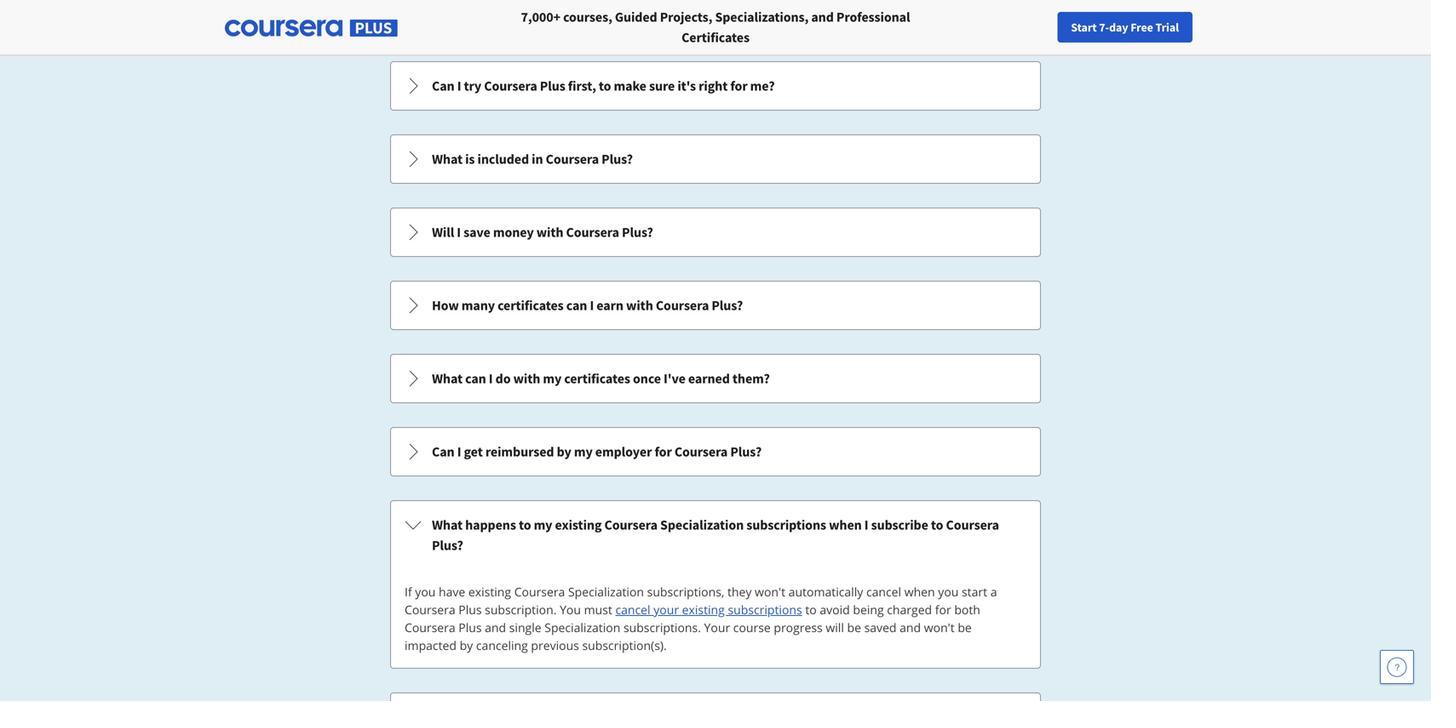 Task type: describe. For each thing, give the bounding box(es) containing it.
they
[[727, 584, 752, 601]]

can i get reimbursed by my employer for coursera plus? button
[[391, 428, 1040, 476]]

to avoid being charged for both coursera plus and single specialization subscriptions. your course progress will be saved and won't be impacted by canceling previous subscription(s).
[[405, 602, 980, 654]]

2 be from the left
[[958, 620, 972, 636]]

help center image
[[1387, 658, 1407, 678]]

if you have existing coursera specialization subscriptions, they won't automatically cancel when you start a coursera plus subscription. you must
[[405, 584, 997, 618]]

list containing can i try coursera plus first, to make sure it's right for me?
[[388, 60, 1043, 702]]

0 horizontal spatial and
[[485, 620, 506, 636]]

automatically
[[789, 584, 863, 601]]

previous
[[531, 638, 579, 654]]

can i get reimbursed by my employer for coursera plus?
[[432, 444, 762, 461]]

won't inside to avoid being charged for both coursera plus and single specialization subscriptions. your course progress will be saved and won't be impacted by canceling previous subscription(s).
[[924, 620, 955, 636]]

i left try
[[457, 78, 461, 95]]

subscriptions.
[[624, 620, 701, 636]]

coursera plus image
[[225, 20, 398, 37]]

find
[[1068, 20, 1090, 35]]

what is included in coursera plus?
[[432, 151, 633, 168]]

try
[[464, 78, 481, 95]]

in
[[532, 151, 543, 168]]

my for certificates
[[543, 371, 562, 388]]

to right happens
[[519, 517, 531, 534]]

subscription.
[[485, 602, 557, 618]]

avoid
[[820, 602, 850, 618]]

your for find
[[1092, 20, 1115, 35]]

won't inside if you have existing coursera specialization subscriptions, they won't automatically cancel when you start a coursera plus subscription. you must
[[755, 584, 785, 601]]

subscriptions inside what happens to my existing coursera specialization subscriptions when i subscribe to coursera plus?
[[746, 517, 826, 534]]

reimbursed
[[485, 444, 554, 461]]

progress
[[774, 620, 823, 636]]

charged
[[887, 602, 932, 618]]

money
[[493, 224, 534, 241]]

it's
[[678, 78, 696, 95]]

will i save money with coursera plus?
[[432, 224, 653, 241]]

must
[[584, 602, 612, 618]]

specialization inside to avoid being charged for both coursera plus and single specialization subscriptions. your course progress will be saved and won't be impacted by canceling previous subscription(s).
[[545, 620, 620, 636]]

career
[[1142, 20, 1175, 35]]

2 you from the left
[[938, 584, 959, 601]]

i right will
[[457, 224, 461, 241]]

cancel inside if you have existing coursera specialization subscriptions, they won't automatically cancel when you start a coursera plus subscription. you must
[[866, 584, 901, 601]]

7-
[[1099, 20, 1109, 35]]

1 be from the left
[[847, 620, 861, 636]]

by inside dropdown button
[[557, 444, 571, 461]]

what for what can i do with my certificates once i've earned them?
[[432, 371, 463, 388]]

7,000+
[[521, 9, 561, 26]]

0 horizontal spatial can
[[465, 371, 486, 388]]

new
[[1117, 20, 1140, 35]]

existing inside what happens to my existing coursera specialization subscriptions when i subscribe to coursera plus?
[[555, 517, 602, 534]]

0 vertical spatial certificates
[[498, 297, 564, 314]]

if
[[405, 584, 412, 601]]

cancel your existing subscriptions
[[615, 602, 802, 618]]

guided
[[615, 9, 657, 26]]

saved
[[864, 620, 897, 636]]

your for cancel
[[654, 602, 679, 618]]

to right subscribe at the bottom right of the page
[[931, 517, 943, 534]]

what can i do with my certificates once i've earned them? button
[[391, 355, 1040, 403]]

start 7-day free trial button
[[1057, 12, 1193, 43]]

make
[[614, 78, 646, 95]]

find your new career
[[1068, 20, 1175, 35]]

earned
[[688, 371, 730, 388]]

coursera inside to avoid being charged for both coursera plus and single specialization subscriptions. your course progress will be saved and won't be impacted by canceling previous subscription(s).
[[405, 620, 455, 636]]

to right first,
[[599, 78, 611, 95]]

earn
[[597, 297, 623, 314]]

once
[[633, 371, 661, 388]]

for inside to avoid being charged for both coursera plus and single specialization subscriptions. your course progress will be saved and won't be impacted by canceling previous subscription(s).
[[935, 602, 951, 618]]

can i try coursera plus first, to make sure it's right for me?
[[432, 78, 775, 95]]

0 vertical spatial can
[[566, 297, 587, 314]]

0 horizontal spatial cancel
[[615, 602, 650, 618]]

free
[[1131, 20, 1153, 35]]

1 vertical spatial with
[[626, 297, 653, 314]]

with for plus?
[[536, 224, 563, 241]]

existing inside if you have existing coursera specialization subscriptions, they won't automatically cancel when you start a coursera plus subscription. you must
[[468, 584, 511, 601]]

how many certificates can i earn with coursera plus? button
[[391, 282, 1040, 330]]

save
[[463, 224, 490, 241]]

1 vertical spatial subscriptions
[[728, 602, 802, 618]]

day
[[1109, 20, 1128, 35]]

happens
[[465, 517, 516, 534]]

start
[[962, 584, 987, 601]]

single
[[509, 620, 541, 636]]

coursera up start
[[946, 517, 999, 534]]

course
[[733, 620, 771, 636]]

plus? inside can i get reimbursed by my employer for coursera plus? dropdown button
[[730, 444, 762, 461]]

coursera up subscription.
[[514, 584, 565, 601]]



Task type: vqa. For each thing, say whether or not it's contained in the screenshot.
day
yes



Task type: locate. For each thing, give the bounding box(es) containing it.
None search field
[[234, 11, 643, 45]]

courses,
[[563, 9, 612, 26]]

1 horizontal spatial and
[[811, 9, 834, 26]]

coursera inside how many certificates can i earn with coursera plus? dropdown button
[[656, 297, 709, 314]]

0 horizontal spatial your
[[654, 602, 679, 618]]

2 vertical spatial for
[[935, 602, 951, 618]]

plus? inside what happens to my existing coursera specialization subscriptions when i subscribe to coursera plus?
[[432, 538, 463, 555]]

will
[[826, 620, 844, 636]]

can for can i get reimbursed by my employer for coursera plus?
[[432, 444, 455, 461]]

be
[[847, 620, 861, 636], [958, 620, 972, 636]]

existing up subscription.
[[468, 584, 511, 601]]

my right happens
[[534, 517, 552, 534]]

coursera inside will i save money with coursera plus? dropdown button
[[566, 224, 619, 241]]

and inside 7,000+ courses, guided projects, specializations, and professional certificates
[[811, 9, 834, 26]]

specialization up must
[[568, 584, 644, 601]]

will
[[432, 224, 454, 241]]

be down both
[[958, 620, 972, 636]]

plus? inside 'what is included in coursera plus?' dropdown button
[[602, 151, 633, 168]]

have
[[439, 584, 465, 601]]

cancel
[[866, 584, 901, 601], [615, 602, 650, 618]]

can left try
[[432, 78, 455, 95]]

0 vertical spatial existing
[[555, 517, 602, 534]]

specialization
[[660, 517, 744, 534], [568, 584, 644, 601], [545, 620, 620, 636]]

what left do on the bottom of page
[[432, 371, 463, 388]]

specialization inside what happens to my existing coursera specialization subscriptions when i subscribe to coursera plus?
[[660, 517, 744, 534]]

7,000+ courses, guided projects, specializations, and professional certificates
[[521, 9, 910, 46]]

1 vertical spatial cancel
[[615, 602, 650, 618]]

1 horizontal spatial when
[[904, 584, 935, 601]]

coursera right in
[[546, 151, 599, 168]]

plus inside if you have existing coursera specialization subscriptions, they won't automatically cancel when you start a coursera plus subscription. you must
[[459, 602, 482, 618]]

1 horizontal spatial by
[[557, 444, 571, 461]]

1 vertical spatial existing
[[468, 584, 511, 601]]

for right employer
[[655, 444, 672, 461]]

list
[[388, 60, 1043, 702]]

specialization inside if you have existing coursera specialization subscriptions, they won't automatically cancel when you start a coursera plus subscription. you must
[[568, 584, 644, 601]]

1 vertical spatial my
[[574, 444, 593, 461]]

can
[[566, 297, 587, 314], [465, 371, 486, 388]]

to up progress
[[805, 602, 817, 618]]

0 vertical spatial won't
[[755, 584, 785, 601]]

plus? up have
[[432, 538, 463, 555]]

coursera up how many certificates can i earn with coursera plus?
[[566, 224, 619, 241]]

specialization down you
[[545, 620, 620, 636]]

subscription(s).
[[582, 638, 667, 654]]

i inside what happens to my existing coursera specialization subscriptions when i subscribe to coursera plus?
[[864, 517, 868, 534]]

1 vertical spatial certificates
[[564, 371, 630, 388]]

1 horizontal spatial cancel
[[866, 584, 901, 601]]

sure
[[649, 78, 675, 95]]

what for what is included in coursera plus?
[[432, 151, 463, 168]]

can
[[432, 78, 455, 95], [432, 444, 455, 461]]

2 what from the top
[[432, 371, 463, 388]]

when
[[829, 517, 862, 534], [904, 584, 935, 601]]

a
[[990, 584, 997, 601]]

and up canceling
[[485, 620, 506, 636]]

existing up "your" in the bottom of the page
[[682, 602, 725, 618]]

certificates
[[498, 297, 564, 314], [564, 371, 630, 388]]

and left professional
[[811, 9, 834, 26]]

i
[[457, 78, 461, 95], [457, 224, 461, 241], [590, 297, 594, 314], [489, 371, 493, 388], [457, 444, 461, 461], [864, 517, 868, 534]]

2 vertical spatial specialization
[[545, 620, 620, 636]]

right
[[699, 78, 728, 95]]

2 vertical spatial plus
[[459, 620, 482, 636]]

1 horizontal spatial certificates
[[564, 371, 630, 388]]

projects,
[[660, 9, 712, 26]]

plus inside to avoid being charged for both coursera plus and single specialization subscriptions. your course progress will be saved and won't be impacted by canceling previous subscription(s).
[[459, 620, 482, 636]]

impacted
[[405, 638, 457, 654]]

employer
[[595, 444, 652, 461]]

1 horizontal spatial your
[[1092, 20, 1115, 35]]

my inside what happens to my existing coursera specialization subscriptions when i subscribe to coursera plus?
[[534, 517, 552, 534]]

with for certificates
[[513, 371, 540, 388]]

when up charged
[[904, 584, 935, 601]]

0 horizontal spatial be
[[847, 620, 861, 636]]

certificates
[[682, 29, 750, 46]]

0 vertical spatial subscriptions
[[746, 517, 826, 534]]

specialization up subscriptions,
[[660, 517, 744, 534]]

2 can from the top
[[432, 444, 455, 461]]

what can i do with my certificates once i've earned them?
[[432, 371, 770, 388]]

to inside to avoid being charged for both coursera plus and single specialization subscriptions. your course progress will be saved and won't be impacted by canceling previous subscription(s).
[[805, 602, 817, 618]]

my right do on the bottom of page
[[543, 371, 562, 388]]

coursera right earn
[[656, 297, 709, 314]]

what happens to my existing coursera specialization subscriptions when i subscribe to coursera plus? button
[[391, 502, 1040, 570]]

by inside to avoid being charged for both coursera plus and single specialization subscriptions. your course progress will be saved and won't be impacted by canceling previous subscription(s).
[[460, 638, 473, 654]]

2 horizontal spatial and
[[900, 620, 921, 636]]

i left get
[[457, 444, 461, 461]]

what is included in coursera plus? button
[[391, 135, 1040, 183]]

i left subscribe at the bottom right of the page
[[864, 517, 868, 534]]

1 you from the left
[[415, 584, 436, 601]]

0 vertical spatial by
[[557, 444, 571, 461]]

when left subscribe at the bottom right of the page
[[829, 517, 862, 534]]

2 vertical spatial my
[[534, 517, 552, 534]]

coursera down employer
[[604, 517, 658, 534]]

with right do on the bottom of page
[[513, 371, 540, 388]]

coursera inside can i get reimbursed by my employer for coursera plus? dropdown button
[[675, 444, 728, 461]]

plus down have
[[459, 602, 482, 618]]

coursera inside can i try coursera plus first, to make sure it's right for me? dropdown button
[[484, 78, 537, 95]]

1 vertical spatial plus
[[459, 602, 482, 618]]

subscriptions up course
[[728, 602, 802, 618]]

subscriptions up automatically
[[746, 517, 826, 534]]

start
[[1071, 20, 1097, 35]]

you right if
[[415, 584, 436, 601]]

cancel up being
[[866, 584, 901, 601]]

them?
[[732, 371, 770, 388]]

subscribe
[[871, 517, 928, 534]]

0 vertical spatial my
[[543, 371, 562, 388]]

1 can from the top
[[432, 78, 455, 95]]

0 vertical spatial cancel
[[866, 584, 901, 601]]

included
[[477, 151, 529, 168]]

1 vertical spatial won't
[[924, 620, 955, 636]]

how many certificates can i earn with coursera plus?
[[432, 297, 743, 314]]

with
[[536, 224, 563, 241], [626, 297, 653, 314], [513, 371, 540, 388]]

by
[[557, 444, 571, 461], [460, 638, 473, 654]]

plus
[[540, 78, 565, 95], [459, 602, 482, 618], [459, 620, 482, 636]]

0 horizontal spatial for
[[655, 444, 672, 461]]

by left canceling
[[460, 638, 473, 654]]

i left earn
[[590, 297, 594, 314]]

1 horizontal spatial existing
[[555, 517, 602, 534]]

plus? inside how many certificates can i earn with coursera plus? dropdown button
[[712, 297, 743, 314]]

how
[[432, 297, 459, 314]]

will i save money with coursera plus? button
[[391, 209, 1040, 256]]

1 what from the top
[[432, 151, 463, 168]]

canceling
[[476, 638, 528, 654]]

me?
[[750, 78, 775, 95]]

what
[[432, 151, 463, 168], [432, 371, 463, 388], [432, 517, 463, 534]]

trial
[[1156, 20, 1179, 35]]

0 horizontal spatial existing
[[468, 584, 511, 601]]

0 horizontal spatial certificates
[[498, 297, 564, 314]]

plus up canceling
[[459, 620, 482, 636]]

cancel your existing subscriptions link
[[615, 602, 802, 618]]

get
[[464, 444, 483, 461]]

0 horizontal spatial you
[[415, 584, 436, 601]]

what happens to my existing coursera specialization subscriptions when i subscribe to coursera plus?
[[432, 517, 999, 555]]

do
[[495, 371, 511, 388]]

what inside what happens to my existing coursera specialization subscriptions when i subscribe to coursera plus?
[[432, 517, 463, 534]]

0 vertical spatial when
[[829, 517, 862, 534]]

subscriptions,
[[647, 584, 724, 601]]

1 vertical spatial what
[[432, 371, 463, 388]]

you
[[415, 584, 436, 601], [938, 584, 959, 601]]

both
[[954, 602, 980, 618]]

0 horizontal spatial won't
[[755, 584, 785, 601]]

to
[[599, 78, 611, 95], [519, 517, 531, 534], [931, 517, 943, 534], [805, 602, 817, 618]]

0 vertical spatial with
[[536, 224, 563, 241]]

2 vertical spatial what
[[432, 517, 463, 534]]

can left earn
[[566, 297, 587, 314]]

coursera inside 'what is included in coursera plus?' dropdown button
[[546, 151, 599, 168]]

1 vertical spatial for
[[655, 444, 672, 461]]

plus inside dropdown button
[[540, 78, 565, 95]]

1 vertical spatial can
[[432, 444, 455, 461]]

my for employer
[[574, 444, 593, 461]]

3 what from the top
[[432, 517, 463, 534]]

1 vertical spatial when
[[904, 584, 935, 601]]

1 vertical spatial your
[[654, 602, 679, 618]]

by right reimbursed
[[557, 444, 571, 461]]

1 vertical spatial can
[[465, 371, 486, 388]]

professional
[[836, 9, 910, 26]]

1 horizontal spatial be
[[958, 620, 972, 636]]

for
[[730, 78, 748, 95], [655, 444, 672, 461], [935, 602, 951, 618]]

existing
[[555, 517, 602, 534], [468, 584, 511, 601], [682, 602, 725, 618]]

certificates right many
[[498, 297, 564, 314]]

for left me?
[[730, 78, 748, 95]]

coursera right try
[[484, 78, 537, 95]]

coursera down if
[[405, 602, 455, 618]]

what for what happens to my existing coursera specialization subscriptions when i subscribe to coursera plus?
[[432, 517, 463, 534]]

your
[[1092, 20, 1115, 35], [654, 602, 679, 618]]

my inside can i get reimbursed by my employer for coursera plus? dropdown button
[[574, 444, 593, 461]]

my left employer
[[574, 444, 593, 461]]

when inside what happens to my existing coursera specialization subscriptions when i subscribe to coursera plus?
[[829, 517, 862, 534]]

can left do on the bottom of page
[[465, 371, 486, 388]]

when inside if you have existing coursera specialization subscriptions, they won't automatically cancel when you start a coursera plus subscription. you must
[[904, 584, 935, 601]]

won't right they
[[755, 584, 785, 601]]

many
[[461, 297, 495, 314]]

0 horizontal spatial when
[[829, 517, 862, 534]]

specializations,
[[715, 9, 809, 26]]

won't down both
[[924, 620, 955, 636]]

plus? inside will i save money with coursera plus? dropdown button
[[622, 224, 653, 241]]

plus left first,
[[540, 78, 565, 95]]

plus? down make
[[602, 151, 633, 168]]

first,
[[568, 78, 596, 95]]

2 horizontal spatial for
[[935, 602, 951, 618]]

start 7-day free trial
[[1071, 20, 1179, 35]]

1 horizontal spatial can
[[566, 297, 587, 314]]

plus? down them?
[[730, 444, 762, 461]]

plus?
[[602, 151, 633, 168], [622, 224, 653, 241], [712, 297, 743, 314], [730, 444, 762, 461], [432, 538, 463, 555]]

coursera down earned
[[675, 444, 728, 461]]

1 horizontal spatial you
[[938, 584, 959, 601]]

0 vertical spatial for
[[730, 78, 748, 95]]

existing down can i get reimbursed by my employer for coursera plus?
[[555, 517, 602, 534]]

your
[[704, 620, 730, 636]]

0 horizontal spatial by
[[460, 638, 473, 654]]

and
[[811, 9, 834, 26], [485, 620, 506, 636], [900, 620, 921, 636]]

my inside what can i do with my certificates once i've earned them? dropdown button
[[543, 371, 562, 388]]

can for can i try coursera plus first, to make sure it's right for me?
[[432, 78, 455, 95]]

1 vertical spatial specialization
[[568, 584, 644, 601]]

and down charged
[[900, 620, 921, 636]]

2 horizontal spatial existing
[[682, 602, 725, 618]]

subscriptions
[[746, 517, 826, 534], [728, 602, 802, 618]]

being
[[853, 602, 884, 618]]

for left both
[[935, 602, 951, 618]]

you
[[560, 602, 581, 618]]

is
[[465, 151, 475, 168]]

2 vertical spatial existing
[[682, 602, 725, 618]]

plus? down will i save money with coursera plus? dropdown button
[[712, 297, 743, 314]]

1 horizontal spatial won't
[[924, 620, 955, 636]]

be right will
[[847, 620, 861, 636]]

certificates left once
[[564, 371, 630, 388]]

coursera
[[484, 78, 537, 95], [546, 151, 599, 168], [566, 224, 619, 241], [656, 297, 709, 314], [675, 444, 728, 461], [604, 517, 658, 534], [946, 517, 999, 534], [514, 584, 565, 601], [405, 602, 455, 618], [405, 620, 455, 636]]

0 vertical spatial what
[[432, 151, 463, 168]]

0 vertical spatial your
[[1092, 20, 1115, 35]]

with right earn
[[626, 297, 653, 314]]

you up both
[[938, 584, 959, 601]]

0 vertical spatial plus
[[540, 78, 565, 95]]

can i try coursera plus first, to make sure it's right for me? button
[[391, 62, 1040, 110]]

0 vertical spatial can
[[432, 78, 455, 95]]

i left do on the bottom of page
[[489, 371, 493, 388]]

what left the is
[[432, 151, 463, 168]]

2 vertical spatial with
[[513, 371, 540, 388]]

cancel up subscriptions.
[[615, 602, 650, 618]]

won't
[[755, 584, 785, 601], [924, 620, 955, 636]]

1 horizontal spatial for
[[730, 78, 748, 95]]

i've
[[664, 371, 686, 388]]

find your new career link
[[1059, 17, 1183, 38]]

what left happens
[[432, 517, 463, 534]]

0 vertical spatial specialization
[[660, 517, 744, 534]]

plus? up earn
[[622, 224, 653, 241]]

coursera up impacted
[[405, 620, 455, 636]]

1 vertical spatial by
[[460, 638, 473, 654]]

can left get
[[432, 444, 455, 461]]

with right money at left top
[[536, 224, 563, 241]]



